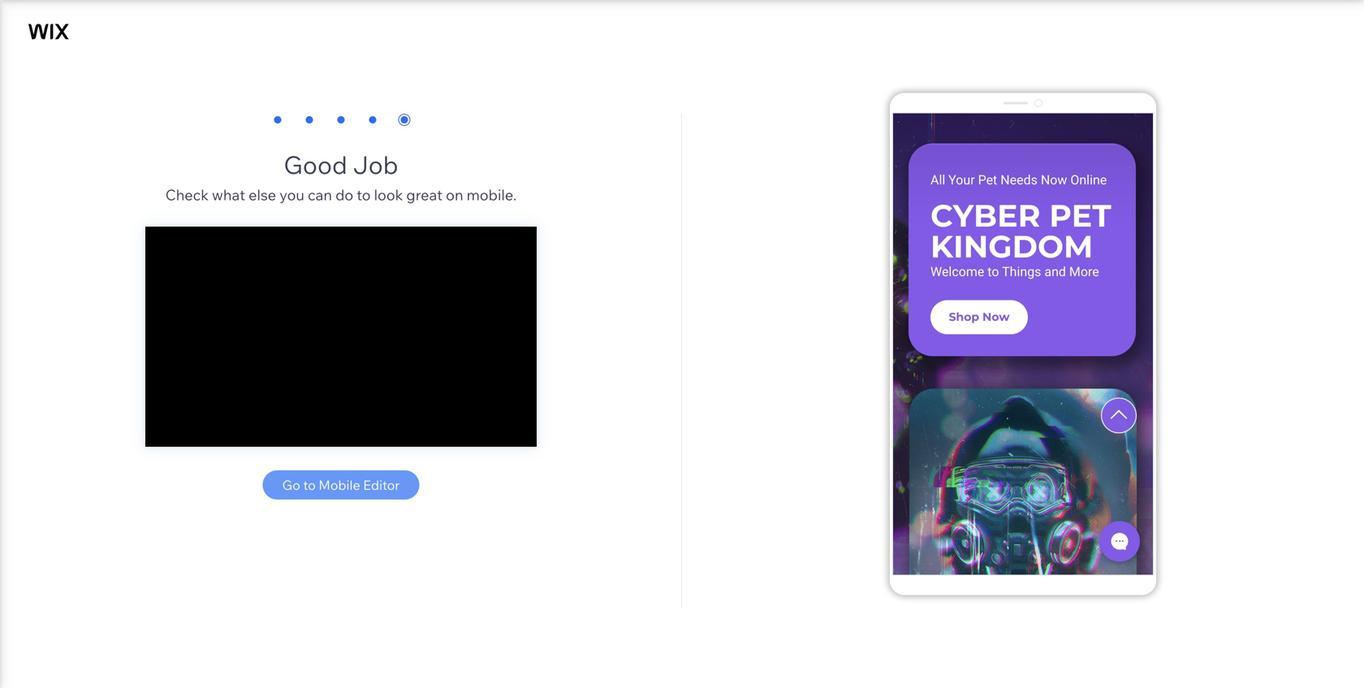 Task type: vqa. For each thing, say whether or not it's contained in the screenshot.
the bottommost the "to"
yes



Task type: describe. For each thing, give the bounding box(es) containing it.
go
[[282, 477, 300, 493]]

what
[[212, 186, 245, 204]]

good
[[284, 149, 348, 180]]

to inside good job check what else you can do to look great on mobile.
[[357, 186, 371, 204]]

go to mobile editor
[[282, 477, 400, 493]]

great
[[406, 186, 443, 204]]

do
[[336, 186, 354, 204]]



Task type: locate. For each thing, give the bounding box(es) containing it.
0 vertical spatial to
[[357, 186, 371, 204]]

0 horizontal spatial to
[[303, 477, 316, 493]]

else
[[249, 186, 276, 204]]

editor
[[363, 477, 400, 493]]

1 horizontal spatial to
[[357, 186, 371, 204]]

to inside button
[[303, 477, 316, 493]]

1 vertical spatial to
[[303, 477, 316, 493]]

look
[[374, 186, 403, 204]]

mobile.
[[467, 186, 517, 204]]

good job check what else you can do to look great on mobile.
[[166, 149, 517, 204]]

on
[[446, 186, 463, 204]]

mobile
[[319, 477, 360, 493]]

can
[[308, 186, 332, 204]]

job
[[353, 149, 399, 180]]

to
[[357, 186, 371, 204], [303, 477, 316, 493]]

check
[[166, 186, 209, 204]]

to right go
[[303, 477, 316, 493]]

go to mobile editor button
[[263, 470, 419, 500]]

you
[[280, 186, 305, 204]]

to right do
[[357, 186, 371, 204]]



